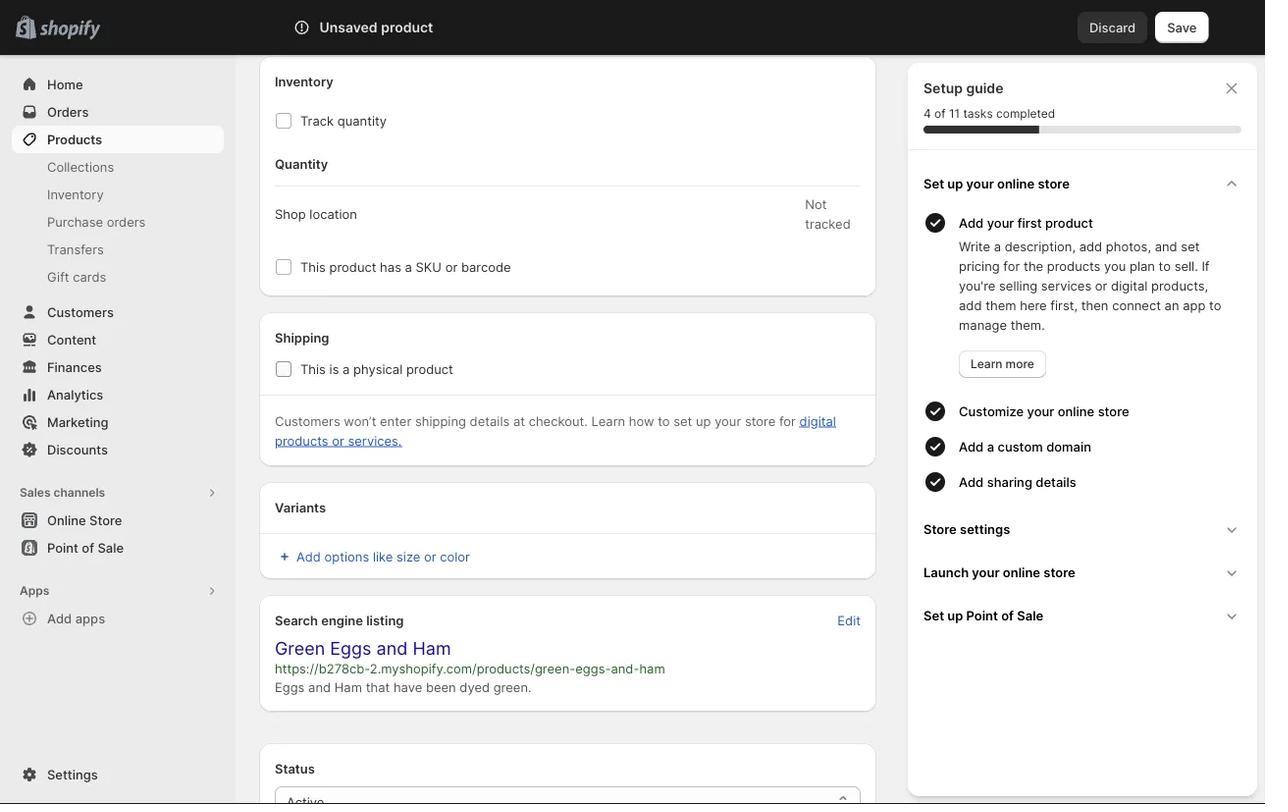 Task type: locate. For each thing, give the bounding box(es) containing it.
customize your online store button
[[959, 394, 1250, 429]]

to left "sell."
[[1159, 258, 1171, 273]]

collections link
[[12, 153, 224, 181]]

inventory up track
[[275, 74, 334, 89]]

0 vertical spatial inventory
[[275, 74, 334, 89]]

at
[[513, 413, 525, 429]]

add for add your first product
[[959, 215, 984, 230]]

add up "write"
[[959, 215, 984, 230]]

or up then
[[1096, 278, 1108, 293]]

sale down launch your online store
[[1018, 608, 1044, 623]]

learn more
[[971, 357, 1035, 371]]

1 horizontal spatial customers
[[275, 413, 340, 429]]

or inside "button"
[[424, 549, 437, 564]]

1 vertical spatial customers
[[275, 413, 340, 429]]

or right sku
[[445, 259, 458, 274]]

1 horizontal spatial store
[[924, 521, 957, 537]]

store settings button
[[916, 508, 1250, 551]]

shipping
[[415, 413, 466, 429]]

of down launch your online store
[[1002, 608, 1014, 623]]

customers left won't
[[275, 413, 340, 429]]

connect
[[1113, 298, 1162, 313]]

and down listing
[[377, 638, 408, 659]]

green.
[[494, 679, 532, 695]]

search
[[380, 20, 422, 35], [275, 613, 318, 628]]

0 horizontal spatial set
[[674, 413, 693, 429]]

manage
[[959, 317, 1008, 332]]

set up "sell."
[[1182, 239, 1200, 254]]

0 vertical spatial set
[[924, 176, 945, 191]]

set up point of sale
[[924, 608, 1044, 623]]

collections
[[47, 159, 114, 174]]

0 vertical spatial ham
[[413, 638, 451, 659]]

search engine listing
[[275, 613, 404, 628]]

search inside button
[[380, 20, 422, 35]]

1 horizontal spatial search
[[380, 20, 422, 35]]

set right how on the bottom
[[674, 413, 693, 429]]

products,
[[1152, 278, 1209, 293]]

or right size
[[424, 549, 437, 564]]

1 horizontal spatial of
[[935, 107, 946, 121]]

and down 'https://b278cb-'
[[308, 679, 331, 695]]

1 horizontal spatial point
[[967, 608, 999, 623]]

to
[[1159, 258, 1171, 273], [1210, 298, 1222, 313], [658, 413, 670, 429]]

search right unsaved
[[380, 20, 422, 35]]

this for this is a physical product
[[300, 361, 326, 377]]

1 vertical spatial up
[[696, 413, 711, 429]]

2 vertical spatial up
[[948, 608, 964, 623]]

1 vertical spatial inventory
[[47, 187, 104, 202]]

been
[[426, 679, 456, 695]]

1 horizontal spatial and
[[377, 638, 408, 659]]

1 vertical spatial ham
[[335, 679, 362, 695]]

0 vertical spatial search
[[380, 20, 422, 35]]

0 vertical spatial eggs
[[330, 638, 372, 659]]

add sharing details button
[[959, 464, 1250, 500]]

0 horizontal spatial eggs
[[275, 679, 305, 695]]

2 horizontal spatial and
[[1155, 239, 1178, 254]]

barcode
[[461, 259, 511, 274]]

gift
[[47, 269, 69, 284]]

1 vertical spatial details
[[1036, 474, 1077, 489]]

1 vertical spatial this
[[300, 361, 326, 377]]

eggs-
[[576, 661, 611, 676]]

how
[[629, 413, 654, 429]]

online up domain
[[1058, 404, 1095, 419]]

add inside "button"
[[297, 549, 321, 564]]

up up "write"
[[948, 176, 964, 191]]

of down online store
[[82, 540, 94, 555]]

point down launch your online store
[[967, 608, 999, 623]]

1 horizontal spatial add
[[1080, 239, 1103, 254]]

0 horizontal spatial point
[[47, 540, 78, 555]]

0 horizontal spatial ham
[[335, 679, 362, 695]]

sales channels button
[[12, 479, 224, 507]]

customize your online store
[[959, 404, 1130, 419]]

track
[[300, 113, 334, 128]]

1 vertical spatial and
[[377, 638, 408, 659]]

digital inside write a description, add photos, and set pricing for the products you plan to sell. if you're selling services or digital products, add them here first, then connect an app to manage them.
[[1112, 278, 1148, 293]]

discounts
[[47, 442, 108, 457]]

your left the first
[[988, 215, 1015, 230]]

online store button
[[0, 507, 236, 534]]

customers for customers
[[47, 304, 114, 320]]

sales channels
[[20, 486, 105, 500]]

online down settings
[[1003, 565, 1041, 580]]

the
[[1024, 258, 1044, 273]]

home
[[47, 77, 83, 92]]

store
[[1038, 176, 1070, 191], [1098, 404, 1130, 419], [745, 413, 776, 429], [1044, 565, 1076, 580]]

add left apps
[[47, 611, 72, 626]]

2 vertical spatial and
[[308, 679, 331, 695]]

point
[[47, 540, 78, 555], [967, 608, 999, 623]]

0 vertical spatial customers
[[47, 304, 114, 320]]

or inside digital products or services.
[[332, 433, 344, 448]]

ham left that
[[335, 679, 362, 695]]

an
[[1165, 298, 1180, 313]]

products up services on the right top of the page
[[1048, 258, 1101, 273]]

1 vertical spatial sale
[[1018, 608, 1044, 623]]

details inside add sharing details button
[[1036, 474, 1077, 489]]

0 vertical spatial products
[[1048, 258, 1101, 273]]

settings
[[47, 767, 98, 782]]

and-
[[611, 661, 640, 676]]

0 horizontal spatial sale
[[98, 540, 124, 555]]

first,
[[1051, 298, 1078, 313]]

content link
[[12, 326, 224, 353]]

products link
[[12, 126, 224, 153]]

0 vertical spatial set
[[1182, 239, 1200, 254]]

1 horizontal spatial products
[[1048, 258, 1101, 273]]

store down sales channels button on the bottom of the page
[[89, 513, 122, 528]]

2 this from the top
[[300, 361, 326, 377]]

0 horizontal spatial to
[[658, 413, 670, 429]]

0 horizontal spatial and
[[308, 679, 331, 695]]

1 horizontal spatial ham
[[413, 638, 451, 659]]

1 horizontal spatial sale
[[1018, 608, 1044, 623]]

store up launch
[[924, 521, 957, 537]]

orders
[[47, 104, 89, 119]]

up down launch
[[948, 608, 964, 623]]

0 vertical spatial point
[[47, 540, 78, 555]]

2 vertical spatial to
[[658, 413, 670, 429]]

products up variants
[[275, 433, 329, 448]]

details down domain
[[1036, 474, 1077, 489]]

sale down online store button
[[98, 540, 124, 555]]

1 vertical spatial of
[[82, 540, 94, 555]]

0 horizontal spatial add
[[959, 298, 982, 313]]

0 vertical spatial learn
[[971, 357, 1003, 371]]

product left has
[[329, 259, 377, 274]]

physical
[[354, 361, 403, 377]]

your up add a custom domain
[[1028, 404, 1055, 419]]

search for search engine listing
[[275, 613, 318, 628]]

eggs down 'https://b278cb-'
[[275, 679, 305, 695]]

1 vertical spatial for
[[780, 413, 796, 429]]

add a custom domain
[[959, 439, 1092, 454]]

launch your online store
[[924, 565, 1076, 580]]

sale
[[98, 540, 124, 555], [1018, 608, 1044, 623]]

add down customize
[[959, 439, 984, 454]]

or inside write a description, add photos, and set pricing for the products you plan to sell. if you're selling services or digital products, add them here first, then connect an app to manage them.
[[1096, 278, 1108, 293]]

0 vertical spatial for
[[1004, 258, 1021, 273]]

1 vertical spatial search
[[275, 613, 318, 628]]

your right how on the bottom
[[715, 413, 742, 429]]

add for add sharing details
[[959, 474, 984, 489]]

1 vertical spatial set
[[924, 608, 945, 623]]

point down online
[[47, 540, 78, 555]]

2 vertical spatial online
[[1003, 565, 1041, 580]]

customers up content
[[47, 304, 114, 320]]

1 vertical spatial products
[[275, 433, 329, 448]]

set up your online store
[[924, 176, 1070, 191]]

0 horizontal spatial search
[[275, 613, 318, 628]]

set down 4
[[924, 176, 945, 191]]

setup
[[924, 80, 963, 97]]

for inside write a description, add photos, and set pricing for the products you plan to sell. if you're selling services or digital products, add them here first, then connect an app to manage them.
[[1004, 258, 1021, 273]]

1 horizontal spatial learn
[[971, 357, 1003, 371]]

set down launch
[[924, 608, 945, 623]]

set for set up point of sale
[[924, 608, 945, 623]]

search up green
[[275, 613, 318, 628]]

1 set from the top
[[924, 176, 945, 191]]

and up "sell."
[[1155, 239, 1178, 254]]

learn left more
[[971, 357, 1003, 371]]

inventory
[[275, 74, 334, 89], [47, 187, 104, 202]]

learn left how on the bottom
[[592, 413, 626, 429]]

0 vertical spatial online
[[998, 176, 1035, 191]]

1 horizontal spatial digital
[[1112, 278, 1148, 293]]

add left options
[[297, 549, 321, 564]]

products inside digital products or services.
[[275, 433, 329, 448]]

inventory up purchase
[[47, 187, 104, 202]]

1 horizontal spatial for
[[1004, 258, 1021, 273]]

eggs down engine
[[330, 638, 372, 659]]

2 vertical spatial of
[[1002, 608, 1014, 623]]

1 vertical spatial digital
[[800, 413, 837, 429]]

product
[[381, 19, 433, 36], [1046, 215, 1094, 230], [329, 259, 377, 274], [406, 361, 453, 377]]

1 vertical spatial add
[[959, 298, 982, 313]]

sharing
[[988, 474, 1033, 489]]

0 vertical spatial to
[[1159, 258, 1171, 273]]

online up add your first product
[[998, 176, 1035, 191]]

add down add your first product button
[[1080, 239, 1103, 254]]

of right 4
[[935, 107, 946, 121]]

0 horizontal spatial learn
[[592, 413, 626, 429]]

0 horizontal spatial customers
[[47, 304, 114, 320]]

2 horizontal spatial of
[[1002, 608, 1014, 623]]

0 vertical spatial and
[[1155, 239, 1178, 254]]

details left at at the left of the page
[[470, 413, 510, 429]]

1 this from the top
[[300, 259, 326, 274]]

1 horizontal spatial set
[[1182, 239, 1200, 254]]

ham up been
[[413, 638, 451, 659]]

your right launch
[[972, 565, 1000, 580]]

1 vertical spatial online
[[1058, 404, 1095, 419]]

analytics
[[47, 387, 103, 402]]

like
[[373, 549, 393, 564]]

this down shop location
[[300, 259, 326, 274]]

0 horizontal spatial digital
[[800, 413, 837, 429]]

purchase orders link
[[12, 208, 224, 236]]

0 horizontal spatial details
[[470, 413, 510, 429]]

dyed
[[460, 679, 490, 695]]

add down you're
[[959, 298, 982, 313]]

set up point of sale button
[[916, 594, 1250, 637]]

settings
[[960, 521, 1011, 537]]

2 horizontal spatial to
[[1210, 298, 1222, 313]]

variants
[[275, 500, 326, 515]]

online for launch your online store
[[1003, 565, 1041, 580]]

0 horizontal spatial of
[[82, 540, 94, 555]]

digital products or services.
[[275, 413, 837, 448]]

1 vertical spatial eggs
[[275, 679, 305, 695]]

a left custom at the right of page
[[988, 439, 995, 454]]

save button
[[1156, 12, 1209, 43]]

up right how on the bottom
[[696, 413, 711, 429]]

green
[[275, 638, 325, 659]]

2 set from the top
[[924, 608, 945, 623]]

0 vertical spatial of
[[935, 107, 946, 121]]

0 vertical spatial details
[[470, 413, 510, 429]]

store
[[89, 513, 122, 528], [924, 521, 957, 537]]

0 vertical spatial this
[[300, 259, 326, 274]]

apps
[[20, 584, 49, 598]]

product up the 'description,'
[[1046, 215, 1094, 230]]

launch your online store button
[[916, 551, 1250, 594]]

1 vertical spatial set
[[674, 413, 693, 429]]

add left sharing
[[959, 474, 984, 489]]

1 horizontal spatial details
[[1036, 474, 1077, 489]]

channels
[[53, 486, 105, 500]]

a right "write"
[[994, 239, 1002, 254]]

to right app at the top right of the page
[[1210, 298, 1222, 313]]

listing
[[366, 613, 404, 628]]

shopify image
[[40, 20, 100, 40]]

gift cards
[[47, 269, 106, 284]]

0 horizontal spatial products
[[275, 433, 329, 448]]

1 vertical spatial point
[[967, 608, 999, 623]]

0 vertical spatial digital
[[1112, 278, 1148, 293]]

to right how on the bottom
[[658, 413, 670, 429]]

or
[[445, 259, 458, 274], [1096, 278, 1108, 293], [332, 433, 344, 448], [424, 549, 437, 564]]

your
[[967, 176, 994, 191], [988, 215, 1015, 230], [1028, 404, 1055, 419], [715, 413, 742, 429], [972, 565, 1000, 580]]

domain
[[1047, 439, 1092, 454]]

this left is
[[300, 361, 326, 377]]

sale inside setup guide dialog
[[1018, 608, 1044, 623]]

then
[[1082, 298, 1109, 313]]

0 vertical spatial up
[[948, 176, 964, 191]]

sell.
[[1175, 258, 1199, 273]]

point inside setup guide dialog
[[967, 608, 999, 623]]

store inside setup guide dialog
[[924, 521, 957, 537]]

of
[[935, 107, 946, 121], [82, 540, 94, 555], [1002, 608, 1014, 623]]

products
[[47, 132, 102, 147]]

or down won't
[[332, 433, 344, 448]]



Task type: vqa. For each thing, say whether or not it's contained in the screenshot.
Sales
yes



Task type: describe. For each thing, give the bounding box(es) containing it.
setup guide dialog
[[908, 63, 1258, 796]]

and inside write a description, add photos, and set pricing for the products you plan to sell. if you're selling services or digital products, add them here first, then connect an app to manage them.
[[1155, 239, 1178, 254]]

unsaved product
[[320, 19, 433, 36]]

1 horizontal spatial inventory
[[275, 74, 334, 89]]

quantity
[[338, 113, 387, 128]]

a inside button
[[988, 439, 995, 454]]

add your first product
[[959, 215, 1094, 230]]

0 vertical spatial add
[[1080, 239, 1103, 254]]

selling
[[1000, 278, 1038, 293]]

location
[[310, 206, 357, 221]]

you're
[[959, 278, 996, 293]]

store settings
[[924, 521, 1011, 537]]

track quantity
[[300, 113, 387, 128]]

inventory link
[[12, 181, 224, 208]]

add for add options like size or color
[[297, 549, 321, 564]]

apps
[[75, 611, 105, 626]]

customers link
[[12, 299, 224, 326]]

up for set up your online store
[[948, 176, 964, 191]]

unsaved
[[320, 19, 378, 36]]

your for launch your online store
[[972, 565, 1000, 580]]

point of sale
[[47, 540, 124, 555]]

write a description, add photos, and set pricing for the products you plan to sell. if you're selling services or digital products, add them here first, then connect an app to manage them.
[[959, 239, 1222, 332]]

quantity
[[275, 156, 328, 171]]

11
[[949, 107, 960, 121]]

products inside write a description, add photos, and set pricing for the products you plan to sell. if you're selling services or digital products, add them here first, then connect an app to manage them.
[[1048, 258, 1101, 273]]

discounts link
[[12, 436, 224, 463]]

your for add your first product
[[988, 215, 1015, 230]]

not tracked
[[805, 196, 851, 231]]

4
[[924, 107, 932, 121]]

add apps button
[[12, 605, 224, 632]]

that
[[366, 679, 390, 695]]

https://b278cb-
[[275, 661, 370, 676]]

product right unsaved
[[381, 19, 433, 36]]

finances link
[[12, 353, 224, 381]]

orders
[[107, 214, 146, 229]]

1 horizontal spatial to
[[1159, 258, 1171, 273]]

cards
[[73, 269, 106, 284]]

customers won't enter shipping details at checkout. learn how to set up your store for
[[275, 413, 800, 429]]

4 of 11 tasks completed
[[924, 107, 1056, 121]]

set inside write a description, add photos, and set pricing for the products you plan to sell. if you're selling services or digital products, add them here first, then connect an app to manage them.
[[1182, 239, 1200, 254]]

this product has a sku or barcode
[[300, 259, 511, 274]]

search for search
[[380, 20, 422, 35]]

home link
[[12, 71, 224, 98]]

0 vertical spatial sale
[[98, 540, 124, 555]]

0 horizontal spatial for
[[780, 413, 796, 429]]

has
[[380, 259, 402, 274]]

photos,
[[1106, 239, 1152, 254]]

your up add your first product
[[967, 176, 994, 191]]

custom
[[998, 439, 1043, 454]]

customize
[[959, 404, 1024, 419]]

if
[[1202, 258, 1210, 273]]

a right is
[[343, 361, 350, 377]]

content
[[47, 332, 96, 347]]

discard button
[[1078, 12, 1148, 43]]

edit
[[838, 613, 861, 628]]

marketing
[[47, 414, 109, 430]]

online store
[[47, 513, 122, 528]]

add your first product element
[[920, 237, 1250, 378]]

checkout.
[[529, 413, 588, 429]]

add options like size or color button
[[263, 543, 482, 570]]

shop
[[275, 206, 306, 221]]

customers for customers won't enter shipping details at checkout. learn how to set up your store for
[[275, 413, 340, 429]]

gift cards link
[[12, 263, 224, 291]]

them
[[986, 298, 1017, 313]]

enter
[[380, 413, 412, 429]]

online store link
[[12, 507, 224, 534]]

guide
[[967, 80, 1004, 97]]

0 horizontal spatial inventory
[[47, 187, 104, 202]]

sku
[[416, 259, 442, 274]]

point of sale link
[[12, 534, 224, 562]]

1 horizontal spatial eggs
[[330, 638, 372, 659]]

more
[[1006, 357, 1035, 371]]

finances
[[47, 359, 102, 375]]

app
[[1183, 298, 1206, 313]]

save
[[1168, 20, 1197, 35]]

add apps
[[47, 611, 105, 626]]

product inside button
[[1046, 215, 1094, 230]]

add options like size or color
[[297, 549, 470, 564]]

online for customize your online store
[[1058, 404, 1095, 419]]

have
[[394, 679, 422, 695]]

of for sale
[[82, 540, 94, 555]]

set for set up your online store
[[924, 176, 945, 191]]

transfers link
[[12, 236, 224, 263]]

0 horizontal spatial store
[[89, 513, 122, 528]]

analytics link
[[12, 381, 224, 408]]

a inside write a description, add photos, and set pricing for the products you plan to sell. if you're selling services or digital products, add them here first, then connect an app to manage them.
[[994, 239, 1002, 254]]

digital products or services. link
[[275, 413, 837, 448]]

engine
[[321, 613, 363, 628]]

up for set up point of sale
[[948, 608, 964, 623]]

plan
[[1130, 258, 1156, 273]]

point of sale button
[[0, 534, 236, 562]]

of for 11
[[935, 107, 946, 121]]

color
[[440, 549, 470, 564]]

them.
[[1011, 317, 1045, 332]]

settings link
[[12, 761, 224, 788]]

learn inside add your first product element
[[971, 357, 1003, 371]]

shop location
[[275, 206, 357, 221]]

tracked
[[805, 216, 851, 231]]

a right has
[[405, 259, 412, 274]]

1 vertical spatial to
[[1210, 298, 1222, 313]]

tasks
[[964, 107, 993, 121]]

green eggs and ham https://b278cb-2.myshopify.com/products/green-eggs-and-ham eggs and ham that have been dyed green.
[[275, 638, 665, 695]]

search button
[[348, 12, 918, 43]]

add for add apps
[[47, 611, 72, 626]]

your for customize your online store
[[1028, 404, 1055, 419]]

you
[[1105, 258, 1127, 273]]

not
[[805, 196, 827, 212]]

services
[[1042, 278, 1092, 293]]

ham
[[640, 661, 665, 676]]

purchase
[[47, 214, 103, 229]]

add for add a custom domain
[[959, 439, 984, 454]]

digital inside digital products or services.
[[800, 413, 837, 429]]

1 vertical spatial learn
[[592, 413, 626, 429]]

size
[[397, 549, 421, 564]]

product right physical
[[406, 361, 453, 377]]

description,
[[1005, 239, 1076, 254]]

transfers
[[47, 242, 104, 257]]

this for this product has a sku or barcode
[[300, 259, 326, 274]]

sales
[[20, 486, 51, 500]]



